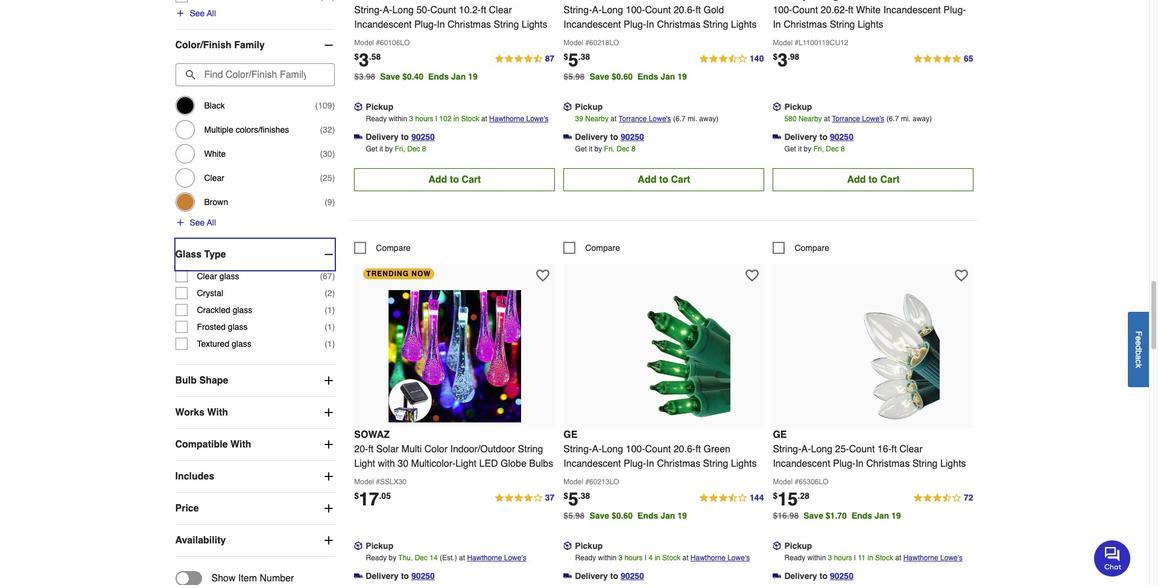 Task type: locate. For each thing, give the bounding box(es) containing it.
color/finish family
[[175, 40, 265, 51]]

lights inside ge string-a-long 25-count 16-ft clear incandescent plug-in christmas string lights
[[940, 458, 966, 469]]

3 8 from the left
[[841, 145, 845, 153]]

( 1 ) for crackled glass
[[325, 305, 335, 315]]

0 horizontal spatial mi.
[[688, 114, 697, 123]]

0 vertical spatial 1
[[327, 305, 332, 315]]

0 horizontal spatial fri,
[[395, 145, 405, 153]]

b
[[1134, 350, 1144, 355]]

ge for ge string-a-long 100-count 20.6-ft green incandescent plug-in christmas string lights
[[564, 429, 578, 440]]

truck filled image for ready within
[[354, 133, 363, 141]]

to for 90250 button associated with ready by thu, dec 14 (est.) at hawthorne lowe's
[[401, 571, 409, 581]]

hawthorne for ready within 3 hours | 11 in stock at hawthorne lowe's
[[903, 553, 938, 562]]

christmas
[[448, 19, 491, 30], [657, 19, 700, 30], [784, 19, 827, 30], [657, 458, 700, 469], [866, 458, 910, 469]]

2 was price $5.98 element from the top
[[564, 508, 590, 520]]

10 ) from the top
[[332, 339, 335, 349]]

1 fri, from the left
[[395, 145, 405, 153]]

2 get from the left
[[575, 145, 587, 153]]

1 add to cart from the left
[[428, 174, 481, 185]]

39 nearby at torrance lowe's (6.7 mi. away)
[[575, 114, 719, 123]]

1 ge from the left
[[564, 429, 578, 440]]

with inside works with button
[[207, 407, 228, 418]]

$5.98 save $0.60 ends jan 19 down the 60213lo
[[564, 511, 687, 520]]

2 horizontal spatial get it by fri, dec 8
[[784, 145, 845, 153]]

.98
[[788, 52, 799, 61]]

0 horizontal spatial torrance lowe's button
[[619, 113, 671, 125]]

plus image inside compatible with button
[[323, 438, 335, 450]]

2 horizontal spatial fri,
[[813, 145, 824, 153]]

5 right 87 in the left top of the page
[[568, 49, 578, 70]]

72 button
[[913, 491, 974, 505]]

5 ) from the top
[[332, 197, 335, 207]]

delivery for ready within 3 hours | 4 in stock at hawthorne lowe's
[[575, 571, 608, 581]]

1 vertical spatial see all
[[190, 218, 216, 227]]

2 ( 1 ) from the top
[[325, 322, 335, 332]]

with right works
[[207, 407, 228, 418]]

1 vertical spatial $5.98 save $0.60 ends jan 19
[[564, 511, 687, 520]]

incandescent inside ge string-a-long 25-count 16-ft clear incandescent plug-in christmas string lights
[[773, 458, 830, 469]]

with for works with
[[207, 407, 228, 418]]

incandescent inside the 100-count 20.62-ft white incandescent plug- in christmas string lights
[[883, 5, 941, 15]]

7 ) from the top
[[332, 288, 335, 298]]

led
[[479, 458, 498, 469]]

jan up the ready within 3 hours | 4 in stock at hawthorne lowe's
[[661, 511, 675, 520]]

1 horizontal spatial stock
[[662, 553, 680, 562]]

3 it from the left
[[798, 145, 802, 153]]

a-
[[383, 5, 392, 15], [592, 5, 602, 15], [592, 444, 602, 455], [801, 444, 811, 455]]

1 nearby from the left
[[585, 114, 609, 123]]

3 get from the left
[[784, 145, 796, 153]]

67
[[323, 271, 332, 281]]

1 horizontal spatial add to cart
[[638, 174, 690, 185]]

3 fri, from the left
[[813, 145, 824, 153]]

sowaz 20-ft solar multi color indoor/outdoor string light with 30 multicolor-light led globe bulbs
[[354, 429, 553, 469]]

colors/finishes
[[236, 125, 289, 134]]

1 ) from the top
[[332, 101, 335, 110]]

a- inside ge string-a-long 100-count 20.6-ft green incandescent plug-in christmas string lights
[[592, 444, 602, 455]]

count inside ge string-a-long 25-count 16-ft clear incandescent plug-in christmas string lights
[[849, 444, 875, 455]]

32
[[323, 125, 332, 134]]

a- up model # 65306lo
[[801, 444, 811, 455]]

2 it from the left
[[589, 145, 592, 153]]

2 8 from the left
[[631, 145, 636, 153]]

3.5 stars image
[[699, 52, 764, 66], [699, 491, 764, 505], [913, 491, 974, 505]]

stock right the '4'
[[662, 553, 680, 562]]

$0.60 down the 60213lo
[[612, 511, 633, 520]]

1 vertical spatial pickup image
[[354, 542, 363, 550]]

3 1 from the top
[[327, 339, 332, 349]]

in right the '4'
[[655, 553, 660, 562]]

2 $5.98 save $0.60 ends jan 19 from the top
[[564, 511, 687, 520]]

in inside ge string-a-long 100-count 20.6-ft green incandescent plug-in christmas string lights
[[646, 458, 654, 469]]

price
[[175, 503, 199, 514]]

delivery to 90250 down the ready within 3 hours | 4 in stock at hawthorne lowe's
[[575, 571, 644, 581]]

ready within 3 hours | 102 in stock at hawthorne lowe's
[[366, 114, 549, 123]]

1 for crackled glass
[[327, 305, 332, 315]]

plus image inside bulb shape "button"
[[323, 374, 335, 387]]

1 vertical spatial actual price $5.38 element
[[564, 488, 590, 509]]

ends up the '4'
[[638, 511, 658, 520]]

plus image for price
[[323, 502, 335, 514]]

model up the actual price $3.98 element in the right top of the page
[[773, 38, 793, 47]]

$ inside $ 3 .58
[[354, 52, 359, 61]]

3.5 stars image for 72 button
[[913, 491, 974, 505]]

1 see from the top
[[190, 8, 205, 18]]

1 horizontal spatial add to cart button
[[564, 168, 764, 191]]

2 torrance lowe's button from the left
[[832, 113, 884, 125]]

$5.98 down model # 60213lo
[[564, 511, 585, 520]]

save down 60218lo
[[590, 72, 609, 81]]

2 add to cart from the left
[[638, 174, 690, 185]]

2 horizontal spatial within
[[807, 553, 826, 562]]

1 it from the left
[[379, 145, 383, 153]]

3 up $3.98
[[359, 49, 369, 70]]

3 get it by fri, dec 8 from the left
[[784, 145, 845, 153]]

1 was price $5.98 element from the top
[[564, 69, 590, 81]]

incandescent up model # 60218lo
[[564, 19, 621, 30]]

2 horizontal spatial in
[[868, 553, 873, 562]]

1 cart from the left
[[462, 174, 481, 185]]

0 horizontal spatial get
[[366, 145, 377, 153]]

0 horizontal spatial nearby
[[585, 114, 609, 123]]

string-
[[354, 5, 383, 15], [564, 5, 592, 15], [564, 444, 592, 455], [773, 444, 801, 455]]

2 see from the top
[[190, 218, 205, 227]]

90250 button down the ready within 3 hours | 4 in stock at hawthorne lowe's
[[621, 570, 644, 582]]

1 e from the top
[[1134, 336, 1144, 341]]

1 see all from the top
[[190, 8, 216, 18]]

$ right the 37
[[564, 491, 568, 500]]

2 $5.98 from the top
[[564, 511, 585, 520]]

(6.7 for 39 nearby at torrance lowe's (6.7 mi. away)
[[673, 114, 686, 123]]

$ for 72
[[773, 491, 778, 500]]

truck filled image
[[773, 133, 781, 141], [354, 572, 363, 580], [564, 572, 572, 580], [773, 572, 781, 580]]

nearby right "580"
[[799, 114, 822, 123]]

1 truck filled image from the left
[[354, 133, 363, 141]]

1 $ 5 .38 from the top
[[564, 49, 590, 70]]

2 get it by fri, dec 8 from the left
[[575, 145, 636, 153]]

1 ( 1 ) from the top
[[325, 305, 335, 315]]

plus image
[[175, 8, 185, 18], [175, 218, 185, 227], [323, 406, 335, 419], [323, 438, 335, 450], [323, 470, 335, 482], [323, 502, 335, 514]]

model left the 60213lo
[[564, 477, 583, 486]]

1 1 from the top
[[327, 305, 332, 315]]

90250 for ready by thu, dec 14 (est.) at hawthorne lowe's
[[411, 571, 435, 581]]

90250 button for ready by thu, dec 14 (est.) at hawthorne lowe's
[[411, 570, 435, 582]]

count
[[430, 5, 456, 15], [645, 5, 671, 15], [792, 5, 818, 15], [645, 444, 671, 455], [849, 444, 875, 455]]

0 horizontal spatial with
[[207, 407, 228, 418]]

a- inside string-a-long 100-count 20.6-ft gold incandescent plug-in christmas string lights
[[592, 5, 602, 15]]

model # 65306lo
[[773, 477, 828, 486]]

plus image for availability
[[323, 534, 335, 546]]

model # 60218lo
[[564, 38, 619, 47]]

to for 90250 button below 580 nearby at torrance lowe's (6.7 mi. away)
[[820, 132, 828, 142]]

2 horizontal spatial compare
[[795, 243, 829, 253]]

2 plus image from the top
[[323, 534, 335, 546]]

model # 60213lo
[[564, 477, 619, 486]]

clear
[[489, 5, 512, 15], [204, 173, 224, 183], [197, 271, 217, 281], [900, 444, 923, 455]]

was price $5.98 element down model # 60218lo
[[564, 69, 590, 81]]

2 compare from the left
[[585, 243, 620, 253]]

2 torrance from the left
[[832, 114, 860, 123]]

1 horizontal spatial compare
[[585, 243, 620, 253]]

glass
[[219, 271, 239, 281], [233, 305, 252, 315], [228, 322, 248, 332], [232, 339, 251, 349]]

string inside 'sowaz 20-ft solar multi color indoor/outdoor string light with 30 multicolor-light led globe bulbs'
[[518, 444, 543, 455]]

1 vertical spatial all
[[207, 218, 216, 227]]

0 horizontal spatial light
[[354, 458, 375, 469]]

count inside ge string-a-long 100-count 20.6-ft green incandescent plug-in christmas string lights
[[645, 444, 671, 455]]

0 vertical spatial 30
[[323, 149, 332, 159]]

save down .28 at the right of page
[[804, 511, 823, 520]]

2 horizontal spatial get
[[784, 145, 796, 153]]

1 vertical spatial $5.98
[[564, 511, 585, 520]]

0 vertical spatial plus image
[[323, 374, 335, 387]]

3.5 stars image containing 72
[[913, 491, 974, 505]]

string- up model # 65306lo
[[773, 444, 801, 455]]

1 compare from the left
[[376, 243, 411, 253]]

90250 button down 14
[[411, 570, 435, 582]]

1 vertical spatial 20.6-
[[674, 444, 696, 455]]

ft inside 'sowaz 20-ft solar multi color indoor/outdoor string light with 30 multicolor-light led globe bulbs'
[[368, 444, 374, 455]]

0 horizontal spatial stock
[[461, 114, 479, 123]]

1 horizontal spatial cart
[[671, 174, 690, 185]]

get it by fri, dec 8 for 580 nearby
[[784, 145, 845, 153]]

0 horizontal spatial |
[[435, 114, 437, 123]]

1 $5.98 from the top
[[564, 72, 585, 81]]

2 see all from the top
[[190, 218, 216, 227]]

jan up 39 nearby at torrance lowe's (6.7 mi. away)
[[661, 72, 675, 81]]

hawthorne
[[489, 114, 524, 123], [467, 553, 502, 562], [691, 553, 726, 562], [903, 553, 938, 562]]

plus image inside includes button
[[323, 470, 335, 482]]

8 for ready within
[[422, 145, 426, 153]]

( 1 )
[[325, 305, 335, 315], [325, 322, 335, 332], [325, 339, 335, 349]]

multiple colors/finishes
[[204, 125, 289, 134]]

plus image inside works with button
[[323, 406, 335, 419]]

0 horizontal spatial compare
[[376, 243, 411, 253]]

1 vertical spatial $0.60
[[612, 511, 633, 520]]

actual price $5.38 element for 140
[[564, 49, 590, 70]]

delivery to 90250 for ready within 3 hours | 102 in stock at hawthorne lowe's
[[366, 132, 435, 142]]

0 horizontal spatial 30
[[323, 149, 332, 159]]

2 horizontal spatial add
[[847, 174, 866, 185]]

savings save $0.60 element up the '4'
[[590, 511, 692, 520]]

nearby
[[585, 114, 609, 123], [799, 114, 822, 123]]

2 add from the left
[[638, 174, 657, 185]]

string up 4.5 stars image
[[494, 19, 519, 30]]

count left green
[[645, 444, 671, 455]]

2 horizontal spatial add to cart button
[[773, 168, 974, 191]]

1 horizontal spatial within
[[598, 553, 617, 562]]

1 .38 from the top
[[578, 52, 590, 61]]

jan up ready within 3 hours | 11 in stock at hawthorne lowe's
[[875, 511, 889, 520]]

2 vertical spatial ( 1 )
[[325, 339, 335, 349]]

0 vertical spatial $ 5 .38
[[564, 49, 590, 70]]

4 ) from the top
[[332, 173, 335, 183]]

see all
[[190, 8, 216, 18], [190, 218, 216, 227]]

white
[[856, 5, 881, 15], [204, 149, 226, 159]]

plus image inside availability button
[[323, 534, 335, 546]]

1 (6.7 from the left
[[673, 114, 686, 123]]

1 vertical spatial savings save $0.60 element
[[590, 511, 692, 520]]

1 20.6- from the top
[[674, 5, 696, 15]]

1 plus image from the top
[[323, 374, 335, 387]]

2 fri, from the left
[[604, 145, 615, 153]]

2 horizontal spatial |
[[854, 553, 856, 562]]

incandescent inside ge string-a-long 100-count 20.6-ft green incandescent plug-in christmas string lights
[[564, 458, 621, 469]]

ends jan 19 element up ready within 3 hours | 102 in stock at hawthorne lowe's
[[428, 72, 482, 81]]

string- inside ge string-a-long 100-count 20.6-ft green incandescent plug-in christmas string lights
[[564, 444, 592, 455]]

2 horizontal spatial hours
[[834, 553, 852, 562]]

0 vertical spatial pickup image
[[564, 102, 572, 111]]

30 right with
[[398, 458, 408, 469]]

1 vertical spatial 1
[[327, 322, 332, 332]]

6 ) from the top
[[332, 271, 335, 281]]

2 light from the left
[[456, 458, 477, 469]]

$0.60 for 144
[[612, 511, 633, 520]]

1 horizontal spatial truck filled image
[[564, 133, 572, 141]]

ge inside ge string-a-long 25-count 16-ft clear incandescent plug-in christmas string lights
[[773, 429, 787, 440]]

2 $0.60 from the top
[[612, 511, 633, 520]]

in for 102
[[453, 114, 459, 123]]

mi. for 580 nearby at torrance lowe's (6.7 mi. away)
[[901, 114, 911, 123]]

get it by fri, dec 8 for 39 nearby
[[575, 145, 636, 153]]

3 left the '4'
[[619, 553, 623, 562]]

0 vertical spatial see
[[190, 8, 205, 18]]

2 nearby from the left
[[799, 114, 822, 123]]

2 5 from the top
[[568, 488, 578, 509]]

stock right 11
[[875, 553, 893, 562]]

stock for 102
[[461, 114, 479, 123]]

hawthorne lowe's button for ready within 3 hours | 11 in stock at hawthorne lowe's
[[903, 552, 963, 564]]

2 (6.7 from the left
[[886, 114, 899, 123]]

2 $ 5 .38 from the top
[[564, 488, 590, 509]]

to for ready within 3 hours | 11 in stock at hawthorne lowe's's 90250 button
[[820, 571, 828, 581]]

20.6- left green
[[674, 444, 696, 455]]

(6.7
[[673, 114, 686, 123], [886, 114, 899, 123]]

type
[[204, 249, 226, 260]]

1 horizontal spatial with
[[230, 439, 251, 450]]

2 add to cart button from the left
[[564, 168, 764, 191]]

fri, for ready within
[[395, 145, 405, 153]]

pickup image for ready within 3 hours | 4 in stock at hawthorne lowe's
[[564, 542, 572, 550]]

1 horizontal spatial torrance lowe's button
[[832, 113, 884, 125]]

plus image
[[323, 374, 335, 387], [323, 534, 335, 546]]

in for 4
[[655, 553, 660, 562]]

compare inside 1001168628 element
[[795, 243, 829, 253]]

1 vertical spatial 30
[[398, 458, 408, 469]]

fri,
[[395, 145, 405, 153], [604, 145, 615, 153], [813, 145, 824, 153]]

string- inside string-a-long 50-count 10.2-ft clear incandescent plug-in christmas string lights
[[354, 5, 383, 15]]

( 1 ) for textured glass
[[325, 339, 335, 349]]

with inside compatible with button
[[230, 439, 251, 450]]

string inside ge string-a-long 25-count 16-ft clear incandescent plug-in christmas string lights
[[912, 458, 938, 469]]

within down $0.40 on the top left
[[389, 114, 407, 123]]

( 2 )
[[325, 288, 335, 298]]

1 vertical spatial $ 5 .38
[[564, 488, 590, 509]]

# for 100-count 20.62-ft white incandescent plug- in christmas string lights
[[795, 38, 799, 47]]

color/finish
[[175, 40, 232, 51]]

$ right 144
[[773, 491, 778, 500]]

20.6- inside ge string-a-long 100-count 20.6-ft green incandescent plug-in christmas string lights
[[674, 444, 696, 455]]

at
[[481, 114, 487, 123], [611, 114, 617, 123], [824, 114, 830, 123], [459, 553, 465, 562], [682, 553, 689, 562], [895, 553, 901, 562]]

1 mi. from the left
[[688, 114, 697, 123]]

actual price $5.38 element down model # 60218lo
[[564, 49, 590, 70]]

0 vertical spatial actual price $5.38 element
[[564, 49, 590, 70]]

0 vertical spatial was price $5.98 element
[[564, 69, 590, 81]]

delivery to 90250 for ready within 3 hours | 4 in stock at hawthorne lowe's
[[575, 571, 644, 581]]

0 horizontal spatial hours
[[415, 114, 433, 123]]

add to cart button
[[354, 168, 555, 191], [564, 168, 764, 191], [773, 168, 974, 191]]

90250 button for ready within 3 hours | 4 in stock at hawthorne lowe's
[[621, 570, 644, 582]]

$ inside $ 17 .05
[[354, 491, 359, 500]]

clear up crystal at left
[[197, 271, 217, 281]]

| for 102
[[435, 114, 437, 123]]

glass type
[[175, 249, 226, 260]]

100-count 20.62-ft white incandescent plug- in christmas string lights
[[773, 5, 966, 30]]

1 actual price $5.38 element from the top
[[564, 49, 590, 70]]

ends jan 19 element up the ready within 3 hours | 4 in stock at hawthorne lowe's
[[638, 511, 692, 520]]

truck filled image
[[354, 133, 363, 141], [564, 133, 572, 141]]

get
[[366, 145, 377, 153], [575, 145, 587, 153], [784, 145, 796, 153]]

plug- inside the 100-count 20.62-ft white incandescent plug- in christmas string lights
[[944, 5, 966, 15]]

ge string-a-long 25-count 16-ft clear incandescent plug-in christmas string lights image
[[807, 290, 940, 423]]

0 horizontal spatial within
[[389, 114, 407, 123]]

1 horizontal spatial nearby
[[799, 114, 822, 123]]

ge inside ge string-a-long 100-count 20.6-ft green incandescent plug-in christmas string lights
[[564, 429, 578, 440]]

1 horizontal spatial it
[[589, 145, 592, 153]]

0 vertical spatial savings save $0.60 element
[[590, 72, 692, 81]]

pickup for ready by thu, dec 14 (est.) at hawthorne lowe's
[[366, 541, 393, 550]]

140
[[750, 53, 764, 63]]

string down 20.62-
[[830, 19, 855, 30]]

0 vertical spatial $5.98
[[564, 72, 585, 81]]

pickup image for ready within 3 hours | 102 in stock at hawthorne lowe's
[[354, 102, 363, 111]]

dec down 580 nearby at torrance lowe's (6.7 mi. away)
[[826, 145, 839, 153]]

0 vertical spatial 20.6-
[[674, 5, 696, 15]]

# for string-a-long 100-count 20.6-ft green incandescent plug-in christmas string lights
[[585, 477, 589, 486]]

hawthorne lowe's button for ready within 3 hours | 102 in stock at hawthorne lowe's
[[489, 113, 549, 125]]

1 horizontal spatial 8
[[631, 145, 636, 153]]

0 vertical spatial 5
[[568, 49, 578, 70]]

2 ) from the top
[[332, 125, 335, 134]]

20-
[[354, 444, 368, 455]]

works with
[[175, 407, 228, 418]]

| left 11
[[854, 553, 856, 562]]

textured glass
[[197, 339, 251, 349]]

1 horizontal spatial in
[[655, 553, 660, 562]]

light down 20-
[[354, 458, 375, 469]]

ft inside ge string-a-long 100-count 20.6-ft green incandescent plug-in christmas string lights
[[696, 444, 701, 455]]

1 horizontal spatial ge
[[773, 429, 787, 440]]

ft inside string-a-long 50-count 10.2-ft clear incandescent plug-in christmas string lights
[[481, 5, 486, 15]]

in right 102
[[453, 114, 459, 123]]

1 horizontal spatial (6.7
[[886, 114, 899, 123]]

1 horizontal spatial |
[[645, 553, 647, 562]]

3 for ready within 3 hours | 11 in stock at hawthorne lowe's
[[828, 553, 832, 562]]

0 vertical spatial $0.60
[[612, 72, 633, 81]]

19
[[468, 72, 478, 81], [677, 72, 687, 81], [677, 511, 687, 520], [891, 511, 901, 520]]

2 truck filled image from the left
[[564, 133, 572, 141]]

ft up l1100119cu12
[[848, 5, 853, 15]]

1 torrance from the left
[[619, 114, 647, 123]]

0 horizontal spatial pickup image
[[354, 542, 363, 550]]

2 savings save $0.60 element from the top
[[590, 511, 692, 520]]

8
[[422, 145, 426, 153], [631, 145, 636, 153], [841, 145, 845, 153]]

1 horizontal spatial get it by fri, dec 8
[[575, 145, 636, 153]]

jan for 87
[[451, 72, 466, 81]]

delivery to 90250 down thu,
[[366, 571, 435, 581]]

$ for 140
[[564, 52, 568, 61]]

plus image inside price button
[[323, 502, 335, 514]]

count left 20.62-
[[792, 5, 818, 15]]

1 horizontal spatial pickup image
[[564, 102, 572, 111]]

ready for ready within 3 hours | 4 in stock at hawthorne lowe's
[[575, 553, 596, 562]]

0 horizontal spatial add to cart button
[[354, 168, 555, 191]]

delivery to 90250 down ready within 3 hours | 102 in stock at hawthorne lowe's
[[366, 132, 435, 142]]

1 vertical spatial 5
[[568, 488, 578, 509]]

90250 for ready within 3 hours | 4 in stock at hawthorne lowe's
[[621, 571, 644, 581]]

109
[[318, 101, 332, 110]]

show item number element
[[175, 571, 294, 585]]

heart outline image
[[536, 269, 550, 282], [746, 269, 759, 282]]

save for 144
[[590, 511, 609, 520]]

compare inside 1001168648 element
[[585, 243, 620, 253]]

get down "580"
[[784, 145, 796, 153]]

pickup image
[[354, 102, 363, 111], [773, 102, 781, 111], [564, 542, 572, 550], [773, 542, 781, 550]]

string- up model # 60213lo
[[564, 444, 592, 455]]

savings save $0.60 element up 39 nearby at torrance lowe's (6.7 mi. away)
[[590, 72, 692, 81]]

2 cart from the left
[[671, 174, 690, 185]]

3.5 stars image containing 144
[[699, 491, 764, 505]]

string- up model # 60106lo
[[354, 5, 383, 15]]

1 5 from the top
[[568, 49, 578, 70]]

15
[[778, 488, 798, 509]]

pickup image
[[564, 102, 572, 111], [354, 542, 363, 550]]

clear glass
[[197, 271, 239, 281]]

1 $0.60 from the top
[[612, 72, 633, 81]]

glass up frosted glass
[[233, 305, 252, 315]]

to
[[401, 132, 409, 142], [610, 132, 618, 142], [820, 132, 828, 142], [450, 174, 459, 185], [659, 174, 668, 185], [869, 174, 878, 185], [401, 571, 409, 581], [610, 571, 618, 581], [820, 571, 828, 581]]

in
[[453, 114, 459, 123], [655, 553, 660, 562], [868, 553, 873, 562]]

hours for 4
[[625, 553, 643, 562]]

ge up model # 60213lo
[[564, 429, 578, 440]]

plug- inside string-a-long 100-count 20.6-ft gold incandescent plug-in christmas string lights
[[624, 19, 646, 30]]

pickup for ready within 3 hours | 4 in stock at hawthorne lowe's
[[575, 541, 603, 550]]

1 horizontal spatial heart outline image
[[746, 269, 759, 282]]

hawthorne for ready within 3 hours | 4 in stock at hawthorne lowe's
[[691, 553, 726, 562]]

( for multiple colors/finishes
[[320, 125, 323, 134]]

90250 button down ready within 3 hours | 11 in stock at hawthorne lowe's
[[830, 570, 853, 582]]

actual price $5.38 element down model # 60213lo
[[564, 488, 590, 509]]

count left gold
[[645, 5, 671, 15]]

compare inside 1003265810 element
[[376, 243, 411, 253]]

hawthorne lowe's button for ready within 3 hours | 4 in stock at hawthorne lowe's
[[691, 552, 750, 564]]

2 ge from the left
[[773, 429, 787, 440]]

1 horizontal spatial hours
[[625, 553, 643, 562]]

| left the '4'
[[645, 553, 647, 562]]

save
[[380, 72, 400, 81], [590, 72, 609, 81], [590, 511, 609, 520], [804, 511, 823, 520]]

ends for 87
[[428, 72, 449, 81]]

actual price $5.38 element
[[564, 49, 590, 70], [564, 488, 590, 509]]

( 9 )
[[325, 197, 335, 207]]

all down 'brown'
[[207, 218, 216, 227]]

a
[[1134, 355, 1144, 359]]

model # 60106lo
[[354, 38, 410, 47]]

compatible with
[[175, 439, 251, 450]]

1 8 from the left
[[422, 145, 426, 153]]

long inside string-a-long 100-count 20.6-ft gold incandescent plug-in christmas string lights
[[602, 5, 623, 15]]

string- inside ge string-a-long 25-count 16-ft clear incandescent plug-in christmas string lights
[[773, 444, 801, 455]]

ends jan 19 element
[[428, 72, 482, 81], [638, 72, 692, 81], [638, 511, 692, 520], [852, 511, 906, 520]]

1 torrance lowe's button from the left
[[619, 113, 671, 125]]

torrance right 39
[[619, 114, 647, 123]]

plug- inside ge string-a-long 25-count 16-ft clear incandescent plug-in christmas string lights
[[833, 458, 856, 469]]

1 vertical spatial with
[[230, 439, 251, 450]]

ge up model # 65306lo
[[773, 429, 787, 440]]

see all up color/finish
[[190, 8, 216, 18]]

2 .38 from the top
[[578, 491, 590, 500]]

0 vertical spatial .38
[[578, 52, 590, 61]]

2 horizontal spatial it
[[798, 145, 802, 153]]

pickup image for ready within 3 hours | 11 in stock at hawthorne lowe's
[[773, 542, 781, 550]]

was price $5.98 element
[[564, 69, 590, 81], [564, 508, 590, 520]]

8 down 39 nearby at torrance lowe's (6.7 mi. away)
[[631, 145, 636, 153]]

see down 'brown'
[[190, 218, 205, 227]]

thu,
[[398, 553, 413, 562]]

save left $0.40 on the top left
[[380, 72, 400, 81]]

ge
[[564, 429, 578, 440], [773, 429, 787, 440]]

1 add to cart button from the left
[[354, 168, 555, 191]]

incandescent up 5 stars image
[[883, 5, 941, 15]]

0 horizontal spatial (6.7
[[673, 114, 686, 123]]

$ inside the $ 15 .28
[[773, 491, 778, 500]]

0 vertical spatial with
[[207, 407, 228, 418]]

glass for textured glass
[[232, 339, 251, 349]]

truck filled image for 39 nearby
[[564, 133, 572, 141]]

jan
[[451, 72, 466, 81], [661, 72, 675, 81], [661, 511, 675, 520], [875, 511, 889, 520]]

torrance right "580"
[[832, 114, 860, 123]]

0 horizontal spatial it
[[379, 145, 383, 153]]

savings save $0.60 element for 144
[[590, 511, 692, 520]]

1 $5.98 save $0.60 ends jan 19 from the top
[[564, 72, 687, 81]]

1 for frosted glass
[[327, 322, 332, 332]]

stock right 102
[[461, 114, 479, 123]]

1 away) from the left
[[699, 114, 719, 123]]

1001168628 element
[[773, 242, 829, 254]]

3 left 102
[[409, 114, 413, 123]]

1 horizontal spatial torrance
[[832, 114, 860, 123]]

1 horizontal spatial light
[[456, 458, 477, 469]]

string up 72 button
[[912, 458, 938, 469]]

0 horizontal spatial 8
[[422, 145, 426, 153]]

1 horizontal spatial mi.
[[901, 114, 911, 123]]

2 mi. from the left
[[901, 114, 911, 123]]

in for 11
[[868, 553, 873, 562]]

see all for first see all button from the top of the page
[[190, 8, 216, 18]]

plug- inside ge string-a-long 100-count 20.6-ft green incandescent plug-in christmas string lights
[[624, 458, 646, 469]]

3 compare from the left
[[795, 243, 829, 253]]

delivery to 90250 for ready within 3 hours | 11 in stock at hawthorne lowe's
[[784, 571, 853, 581]]

hours left 102
[[415, 114, 433, 123]]

string down green
[[703, 458, 728, 469]]

f e e d b a c k
[[1134, 331, 1144, 368]]

0 horizontal spatial add
[[428, 174, 447, 185]]

) for black
[[332, 101, 335, 110]]

at right the '4'
[[682, 553, 689, 562]]

string inside string-a-long 50-count 10.2-ft clear incandescent plug-in christmas string lights
[[494, 19, 519, 30]]

1 vertical spatial ( 1 )
[[325, 322, 335, 332]]

with up includes button
[[230, 439, 251, 450]]

dec down 39 nearby at torrance lowe's (6.7 mi. away)
[[617, 145, 629, 153]]

clear inside ge string-a-long 25-count 16-ft clear incandescent plug-in christmas string lights
[[900, 444, 923, 455]]

long up the 60213lo
[[602, 444, 623, 455]]

37 button
[[494, 491, 555, 505]]

a- inside ge string-a-long 25-count 16-ft clear incandescent plug-in christmas string lights
[[801, 444, 811, 455]]

) for clear glass
[[332, 271, 335, 281]]

2 20.6- from the top
[[674, 444, 696, 455]]

see all button
[[175, 7, 216, 19], [175, 216, 216, 229]]

30 up ( 25 )
[[323, 149, 332, 159]]

string
[[494, 19, 519, 30], [703, 19, 728, 30], [830, 19, 855, 30], [518, 444, 543, 455], [703, 458, 728, 469], [912, 458, 938, 469]]

textured
[[197, 339, 229, 349]]

37
[[545, 493, 555, 502]]

) for frosted glass
[[332, 322, 335, 332]]

90250 for ready within 3 hours | 102 in stock at hawthorne lowe's
[[411, 132, 435, 142]]

$0.60
[[612, 72, 633, 81], [612, 511, 633, 520]]

8 down ready within 3 hours | 102 in stock at hawthorne lowe's
[[422, 145, 426, 153]]

2 all from the top
[[207, 218, 216, 227]]

at right 39
[[611, 114, 617, 123]]

within left the '4'
[[598, 553, 617, 562]]

string inside ge string-a-long 100-count 20.6-ft green incandescent plug-in christmas string lights
[[703, 458, 728, 469]]

3.5 stars image containing 140
[[699, 52, 764, 66]]

add to cart
[[428, 174, 481, 185], [638, 174, 690, 185], [847, 174, 900, 185]]

.38 down model # 60213lo
[[578, 491, 590, 500]]

0 vertical spatial all
[[207, 8, 216, 18]]

$ 5 .38 down model # 60218lo
[[564, 49, 590, 70]]

$ for 37
[[354, 491, 359, 500]]

hours
[[415, 114, 433, 123], [625, 553, 643, 562], [834, 553, 852, 562]]

plug- inside string-a-long 50-count 10.2-ft clear incandescent plug-in christmas string lights
[[414, 19, 437, 30]]

3 ( 1 ) from the top
[[325, 339, 335, 349]]

actual price $3.98 element
[[773, 49, 799, 70]]

0 vertical spatial see all
[[190, 8, 216, 18]]

1 horizontal spatial away)
[[913, 114, 932, 123]]

( for clear
[[320, 173, 323, 183]]

$ 5 .38 down model # 60213lo
[[564, 488, 590, 509]]

144 button
[[699, 491, 764, 505]]

in right 11
[[868, 553, 873, 562]]

glass down crackled glass
[[228, 322, 248, 332]]

1 savings save $0.60 element from the top
[[590, 72, 692, 81]]

$5.98 down model # 60218lo
[[564, 72, 585, 81]]

(
[[315, 101, 318, 110], [320, 125, 323, 134], [320, 149, 323, 159], [320, 173, 323, 183], [325, 197, 327, 207], [320, 271, 323, 281], [325, 288, 327, 298], [325, 305, 327, 315], [325, 322, 327, 332], [325, 339, 327, 349]]

2 horizontal spatial stock
[[875, 553, 893, 562]]

within left 11
[[807, 553, 826, 562]]

1 vertical spatial was price $5.98 element
[[564, 508, 590, 520]]

9 ) from the top
[[332, 322, 335, 332]]

string inside the 100-count 20.62-ft white incandescent plug- in christmas string lights
[[830, 19, 855, 30]]

4
[[649, 553, 653, 562]]

ready for ready by thu, dec 14 (est.) at hawthorne lowe's
[[366, 553, 387, 562]]

2 see all button from the top
[[175, 216, 216, 229]]

lights inside ge string-a-long 100-count 20.6-ft green incandescent plug-in christmas string lights
[[731, 458, 757, 469]]

| left 102
[[435, 114, 437, 123]]

1 horizontal spatial fri,
[[604, 145, 615, 153]]

0 horizontal spatial heart outline image
[[536, 269, 550, 282]]

100- inside the 100-count 20.62-ft white incandescent plug- in christmas string lights
[[773, 5, 792, 15]]

torrance
[[619, 114, 647, 123], [832, 114, 860, 123]]

ends jan 19 element right $1.70
[[852, 511, 906, 520]]

by for 580 nearby
[[804, 145, 811, 153]]

all
[[207, 8, 216, 18], [207, 218, 216, 227]]

) for crystal
[[332, 288, 335, 298]]

$ down model # sslx30
[[354, 491, 359, 500]]

1 vertical spatial .38
[[578, 491, 590, 500]]

christmas inside string-a-long 50-count 10.2-ft clear incandescent plug-in christmas string lights
[[448, 19, 491, 30]]

8 ) from the top
[[332, 305, 335, 315]]

19 for 72
[[891, 511, 901, 520]]

nearby right 39
[[585, 114, 609, 123]]

5
[[568, 49, 578, 70], [568, 488, 578, 509]]

incandescent up model # 60213lo
[[564, 458, 621, 469]]

1 vertical spatial see
[[190, 218, 205, 227]]

100-
[[626, 5, 645, 15], [773, 5, 792, 15], [626, 444, 645, 455]]

add
[[428, 174, 447, 185], [638, 174, 657, 185], [847, 174, 866, 185]]

all up color/finish
[[207, 8, 216, 18]]

# for 20-ft solar multi color indoor/outdoor string light with 30 multicolor-light led globe bulbs
[[376, 477, 380, 486]]

2 actual price $5.38 element from the top
[[564, 488, 590, 509]]

3 ) from the top
[[332, 149, 335, 159]]

0 horizontal spatial away)
[[699, 114, 719, 123]]

long left 50-
[[392, 5, 414, 15]]

away)
[[699, 114, 719, 123], [913, 114, 932, 123]]

( 1 ) for frosted glass
[[325, 322, 335, 332]]

1 get from the left
[[366, 145, 377, 153]]

heart outline image
[[955, 269, 968, 282]]

availability
[[175, 535, 226, 546]]

2 horizontal spatial add to cart
[[847, 174, 900, 185]]

1 all from the top
[[207, 8, 216, 18]]

2 1 from the top
[[327, 322, 332, 332]]

actual price $15.28 element
[[773, 488, 809, 509]]

17
[[359, 488, 379, 509]]

see all button up color/finish
[[175, 7, 216, 19]]

long inside ge string-a-long 100-count 20.6-ft green incandescent plug-in christmas string lights
[[602, 444, 623, 455]]

delivery to 90250 down ready within 3 hours | 11 in stock at hawthorne lowe's
[[784, 571, 853, 581]]

2 horizontal spatial 8
[[841, 145, 845, 153]]

ends
[[428, 72, 449, 81], [638, 72, 658, 81], [638, 511, 658, 520], [852, 511, 872, 520]]

0 horizontal spatial cart
[[462, 174, 481, 185]]

0 horizontal spatial ge
[[564, 429, 578, 440]]

1 horizontal spatial get
[[575, 145, 587, 153]]

savings save $0.60 element
[[590, 72, 692, 81], [590, 511, 692, 520]]

truck filled image for ready within 3 hours | 4 in stock at hawthorne lowe's
[[564, 572, 572, 580]]

2 away) from the left
[[913, 114, 932, 123]]

1 get it by fri, dec 8 from the left
[[366, 145, 426, 153]]

price button
[[175, 493, 335, 524]]

$ inside $ 3 .98
[[773, 52, 778, 61]]



Task type: describe. For each thing, give the bounding box(es) containing it.
39
[[575, 114, 583, 123]]

ge for ge string-a-long 25-count 16-ft clear incandescent plug-in christmas string lights
[[773, 429, 787, 440]]

.38 for 144
[[578, 491, 590, 500]]

1 add from the left
[[428, 174, 447, 185]]

) for white
[[332, 149, 335, 159]]

delivery to 90250 down 39
[[575, 132, 644, 142]]

see for first see all button from the top of the page
[[190, 8, 205, 18]]

.58
[[369, 52, 381, 61]]

k
[[1134, 364, 1144, 368]]

compatible with button
[[175, 429, 335, 460]]

(6.7 for 580 nearby at torrance lowe's (6.7 mi. away)
[[886, 114, 899, 123]]

globe
[[501, 458, 526, 469]]

model # sslx30
[[354, 477, 407, 486]]

20.62-
[[821, 5, 848, 15]]

string-a-long 100-count 20.6-ft gold incandescent plug-in christmas string lights link
[[564, 0, 764, 32]]

brown
[[204, 197, 228, 207]]

3.5 stars image for 140 'button'
[[699, 52, 764, 66]]

$ for 144
[[564, 491, 568, 500]]

# for string-a-long 50-count 10.2-ft clear incandescent plug-in christmas string lights
[[376, 38, 380, 47]]

delivery to 90250 down "580"
[[784, 132, 853, 142]]

$0.60 for 140
[[612, 72, 633, 81]]

delivery for ready within 3 hours | 11 in stock at hawthorne lowe's
[[784, 571, 817, 581]]

delivery for ready within 3 hours | 102 in stock at hawthorne lowe's
[[366, 132, 399, 142]]

87 button
[[494, 52, 555, 66]]

( for clear glass
[[320, 271, 323, 281]]

100-count 20.62-ft white incandescent plug- in christmas string lights link
[[773, 0, 974, 32]]

minus image
[[323, 248, 335, 260]]

90250 for ready within 3 hours | 11 in stock at hawthorne lowe's
[[830, 571, 853, 581]]

14
[[430, 553, 438, 562]]

ge string-a-long 100-count 20.6-ft green incandescent plug-in christmas string lights image
[[598, 290, 730, 423]]

christmas inside the 100-count 20.62-ft white incandescent plug- in christmas string lights
[[784, 19, 827, 30]]

Find Color/Finish Family text field
[[175, 63, 335, 86]]

$0.40
[[402, 72, 423, 81]]

( 109 )
[[315, 101, 335, 110]]

trending
[[366, 269, 409, 278]]

glass for frosted glass
[[228, 322, 248, 332]]

green
[[704, 444, 730, 455]]

( for crystal
[[325, 288, 327, 298]]

ends jan 19 element for 140
[[638, 72, 692, 81]]

ready within 3 hours | 11 in stock at hawthorne lowe's
[[784, 553, 963, 562]]

3 add to cart from the left
[[847, 174, 900, 185]]

bulbs
[[529, 458, 553, 469]]

all for first see all button from the top of the page
[[207, 8, 216, 18]]

in inside the 100-count 20.62-ft white incandescent plug- in christmas string lights
[[773, 19, 781, 30]]

2
[[327, 288, 332, 298]]

it for 580 nearby
[[798, 145, 802, 153]]

1001168648 element
[[564, 242, 620, 254]]

60106lo
[[380, 38, 410, 47]]

incandescent inside string-a-long 100-count 20.6-ft gold incandescent plug-in christmas string lights
[[564, 19, 621, 30]]

count inside string-a-long 100-count 20.6-ft gold incandescent plug-in christmas string lights
[[645, 5, 671, 15]]

$ 3 .98
[[773, 49, 799, 70]]

) for brown
[[332, 197, 335, 207]]

ge string-a-long 25-count 16-ft clear incandescent plug-in christmas string lights
[[773, 429, 966, 469]]

to for 90250 button below 39 nearby at torrance lowe's (6.7 mi. away)
[[610, 132, 618, 142]]

1003265810 element
[[354, 242, 411, 254]]

savings save $0.60 element for 140
[[590, 72, 692, 81]]

plus image for works with
[[323, 406, 335, 419]]

( 32 )
[[320, 125, 335, 134]]

ready within 3 hours | 4 in stock at hawthorne lowe's
[[575, 553, 750, 562]]

65
[[964, 53, 973, 63]]

model for 20-ft solar multi color indoor/outdoor string light with 30 multicolor-light led globe bulbs
[[354, 477, 374, 486]]

model for 100-count 20.62-ft white incandescent plug- in christmas string lights
[[773, 38, 793, 47]]

sslx30
[[380, 477, 407, 486]]

ends for 72
[[852, 511, 872, 520]]

hours for 102
[[415, 114, 433, 123]]

savings save $0.40 element
[[380, 72, 482, 81]]

get it by fri, dec 8 for ready within
[[366, 145, 426, 153]]

bulb shape button
[[175, 365, 335, 396]]

.28
[[798, 491, 809, 500]]

144
[[750, 493, 764, 502]]

works
[[175, 407, 205, 418]]

string-a-long 50-count 10.2-ft clear incandescent plug-in christmas string lights
[[354, 5, 547, 30]]

5 stars image
[[913, 52, 974, 66]]

ready by thu, dec 14 (est.) at hawthorne lowe's
[[366, 553, 526, 562]]

2 e from the top
[[1134, 341, 1144, 345]]

87
[[545, 53, 555, 63]]

| for 11
[[854, 553, 856, 562]]

chat invite button image
[[1094, 540, 1131, 577]]

f
[[1134, 331, 1144, 336]]

black
[[204, 101, 225, 110]]

100- inside string-a-long 100-count 20.6-ft gold incandescent plug-in christmas string lights
[[626, 5, 645, 15]]

dec left 14
[[415, 553, 428, 562]]

ends for 140
[[638, 72, 658, 81]]

at right 102
[[481, 114, 487, 123]]

string-a-long 100-count 20.6-ft gold incandescent plug-in christmas string lights
[[564, 5, 757, 30]]

it for ready within
[[379, 145, 383, 153]]

count inside the 100-count 20.62-ft white incandescent plug- in christmas string lights
[[792, 5, 818, 15]]

# for string-a-long 25-count 16-ft clear incandescent plug-in christmas string lights
[[795, 477, 799, 486]]

show item number
[[211, 573, 294, 584]]

item
[[238, 573, 257, 584]]

was price $16.98 element
[[773, 508, 804, 520]]

gold
[[704, 5, 724, 15]]

model # l1100119cu12
[[773, 38, 848, 47]]

glass
[[175, 249, 202, 260]]

was price $5.98 element for 144
[[564, 508, 590, 520]]

ft inside ge string-a-long 25-count 16-ft clear incandescent plug-in christmas string lights
[[891, 444, 897, 455]]

long inside string-a-long 50-count 10.2-ft clear incandescent plug-in christmas string lights
[[392, 5, 414, 15]]

now
[[412, 269, 431, 278]]

long inside ge string-a-long 25-count 16-ft clear incandescent plug-in christmas string lights
[[811, 444, 832, 455]]

frosted glass
[[197, 322, 248, 332]]

get for 39 nearby
[[575, 145, 587, 153]]

102
[[439, 114, 451, 123]]

at right 11
[[895, 553, 901, 562]]

ge string-a-long 100-count 20.6-ft green incandescent plug-in christmas string lights
[[564, 429, 757, 469]]

1 see all button from the top
[[175, 7, 216, 19]]

90250 button down 580 nearby at torrance lowe's (6.7 mi. away)
[[830, 131, 853, 143]]

4.5 stars image
[[494, 52, 555, 66]]

shape
[[199, 375, 228, 386]]

save for 87
[[380, 72, 400, 81]]

savings save $1.70 element
[[804, 511, 906, 520]]

nearby for 39 nearby
[[585, 114, 609, 123]]

3 add from the left
[[847, 174, 866, 185]]

100- inside ge string-a-long 100-count 20.6-ft green incandescent plug-in christmas string lights
[[626, 444, 645, 455]]

includes
[[175, 471, 214, 482]]

pickup for ready within 3 hours | 102 in stock at hawthorne lowe's
[[366, 102, 393, 111]]

d
[[1134, 345, 1144, 350]]

in inside string-a-long 100-count 20.6-ft gold incandescent plug-in christmas string lights
[[646, 19, 654, 30]]

torrance lowe's button for 39 nearby
[[619, 113, 671, 125]]

90250 down 39 nearby at torrance lowe's (6.7 mi. away)
[[621, 132, 644, 142]]

minus image
[[323, 39, 335, 51]]

clear up 'brown'
[[204, 173, 224, 183]]

30 inside 'sowaz 20-ft solar multi color indoor/outdoor string light with 30 multicolor-light led globe bulbs'
[[398, 458, 408, 469]]

clear inside string-a-long 50-count 10.2-ft clear incandescent plug-in christmas string lights
[[489, 5, 512, 15]]

$ 17 .05
[[354, 488, 391, 509]]

stock for 4
[[662, 553, 680, 562]]

2 heart outline image from the left
[[746, 269, 759, 282]]

color
[[425, 444, 448, 455]]

within for ready within 3 hours | 11 in stock at hawthorne lowe's
[[807, 553, 826, 562]]

1 light from the left
[[354, 458, 375, 469]]

multiple
[[204, 125, 233, 134]]

stock for 11
[[875, 553, 893, 562]]

3 right 140
[[778, 49, 788, 70]]

string-a-long 50-count 10.2-ft clear incandescent plug-in christmas string lights link
[[354, 0, 555, 32]]

compare for 1003265810 element
[[376, 243, 411, 253]]

.05
[[379, 491, 391, 500]]

with
[[378, 458, 395, 469]]

christmas inside string-a-long 100-count 20.6-ft gold incandescent plug-in christmas string lights
[[657, 19, 700, 30]]

0 horizontal spatial white
[[204, 149, 226, 159]]

to for 90250 button related to ready within 3 hours | 102 in stock at hawthorne lowe's
[[401, 132, 409, 142]]

ft inside string-a-long 100-count 20.6-ft gold incandescent plug-in christmas string lights
[[696, 5, 701, 15]]

3 add to cart button from the left
[[773, 168, 974, 191]]

truck filled image for ready within 3 hours | 11 in stock at hawthorne lowe's
[[773, 572, 781, 580]]

3.5 stars image for 144 button
[[699, 491, 764, 505]]

19 for 144
[[677, 511, 687, 520]]

5 for 144
[[568, 488, 578, 509]]

$3.98
[[354, 72, 375, 81]]

glass for crackled glass
[[233, 305, 252, 315]]

( for crackled glass
[[325, 305, 327, 315]]

at right the (est.)
[[459, 553, 465, 562]]

count inside string-a-long 50-count 10.2-ft clear incandescent plug-in christmas string lights
[[430, 5, 456, 15]]

actual price $3.58 element
[[354, 49, 381, 70]]

jan for 140
[[661, 72, 675, 81]]

white inside the 100-count 20.62-ft white incandescent plug- in christmas string lights
[[856, 5, 881, 15]]

dec for 39 nearby
[[617, 145, 629, 153]]

) for crackled glass
[[332, 305, 335, 315]]

( for white
[[320, 149, 323, 159]]

model for string-a-long 25-count 16-ft clear incandescent plug-in christmas string lights
[[773, 477, 793, 486]]

delivery for ready by thu, dec 14 (est.) at hawthorne lowe's
[[366, 571, 399, 581]]

90250 button for ready within 3 hours | 102 in stock at hawthorne lowe's
[[411, 131, 435, 143]]

was price $3.98 element
[[354, 69, 380, 81]]

20.6- inside string-a-long 100-count 20.6-ft gold incandescent plug-in christmas string lights
[[674, 5, 696, 15]]

save for 72
[[804, 511, 823, 520]]

) for textured glass
[[332, 339, 335, 349]]

60218lo
[[589, 38, 619, 47]]

3 for ready within 3 hours | 102 in stock at hawthorne lowe's
[[409, 114, 413, 123]]

crystal
[[197, 288, 223, 298]]

actual price $17.05 element
[[354, 488, 391, 509]]

50-
[[416, 5, 430, 15]]

in inside ge string-a-long 25-count 16-ft clear incandescent plug-in christmas string lights
[[856, 458, 864, 469]]

( 30 )
[[320, 149, 335, 159]]

( for black
[[315, 101, 318, 110]]

1 for textured glass
[[327, 339, 332, 349]]

580
[[784, 114, 797, 123]]

compatible
[[175, 439, 228, 450]]

$ 3 .58
[[354, 49, 381, 70]]

at right "580"
[[824, 114, 830, 123]]

away) for 39 nearby at torrance lowe's (6.7 mi. away)
[[699, 114, 719, 123]]

c
[[1134, 359, 1144, 364]]

lights inside the 100-count 20.62-ft white incandescent plug- in christmas string lights
[[858, 19, 883, 30]]

$ 15 .28
[[773, 488, 809, 509]]

( for frosted glass
[[325, 322, 327, 332]]

string- inside string-a-long 100-count 20.6-ft gold incandescent plug-in christmas string lights
[[564, 5, 592, 15]]

crackled glass
[[197, 305, 252, 315]]

3 cart from the left
[[880, 174, 900, 185]]

19 for 87
[[468, 72, 478, 81]]

get for 580 nearby
[[784, 145, 796, 153]]

ends jan 19 element for 87
[[428, 72, 482, 81]]

lights inside string-a-long 50-count 10.2-ft clear incandescent plug-in christmas string lights
[[522, 19, 547, 30]]

4 stars image
[[494, 491, 555, 505]]

christmas inside ge string-a-long 25-count 16-ft clear incandescent plug-in christmas string lights
[[866, 458, 910, 469]]

incandescent inside string-a-long 50-count 10.2-ft clear incandescent plug-in christmas string lights
[[354, 19, 412, 30]]

$ for 87
[[354, 52, 359, 61]]

( 25 )
[[320, 173, 335, 183]]

60213lo
[[589, 477, 619, 486]]

torrance for 39 nearby
[[619, 114, 647, 123]]

1 heart outline image from the left
[[536, 269, 550, 282]]

sowaz
[[354, 429, 390, 440]]

crackled
[[197, 305, 230, 315]]

sowaz 20-ft solar multi color indoor/outdoor string light with 30 multicolor-light led globe bulbs image
[[388, 290, 521, 423]]

90250 button down 39 nearby at torrance lowe's (6.7 mi. away)
[[621, 131, 644, 143]]

a- inside string-a-long 50-count 10.2-ft clear incandescent plug-in christmas string lights
[[383, 5, 392, 15]]

in inside string-a-long 50-count 10.2-ft clear incandescent plug-in christmas string lights
[[437, 19, 445, 30]]

includes button
[[175, 461, 335, 492]]

90250 down 580 nearby at torrance lowe's (6.7 mi. away)
[[830, 132, 853, 142]]

lights inside string-a-long 100-count 20.6-ft gold incandescent plug-in christmas string lights
[[731, 19, 757, 30]]

christmas inside ge string-a-long 100-count 20.6-ft green incandescent plug-in christmas string lights
[[657, 458, 700, 469]]

save for 140
[[590, 72, 609, 81]]

65306lo
[[799, 477, 828, 486]]

ft inside the 100-count 20.62-ft white incandescent plug- in christmas string lights
[[848, 5, 853, 15]]

hawthorne for ready within 3 hours | 102 in stock at hawthorne lowe's
[[489, 114, 524, 123]]

8 for 580 nearby
[[841, 145, 845, 153]]

glass for clear glass
[[219, 271, 239, 281]]

family
[[234, 40, 265, 51]]

bulb
[[175, 375, 197, 386]]

f e e d b a c k button
[[1128, 312, 1149, 387]]

$1.70
[[826, 511, 847, 520]]

hours for 11
[[834, 553, 852, 562]]

see for first see all button from the bottom of the page
[[190, 218, 205, 227]]

) for clear
[[332, 173, 335, 183]]

works with button
[[175, 397, 335, 428]]

get for ready within
[[366, 145, 377, 153]]

jan for 72
[[875, 511, 889, 520]]

string inside string-a-long 100-count 20.6-ft gold incandescent plug-in christmas string lights
[[703, 19, 728, 30]]

pickup for ready within 3 hours | 11 in stock at hawthorne lowe's
[[784, 541, 812, 550]]



Task type: vqa. For each thing, say whether or not it's contained in the screenshot.


